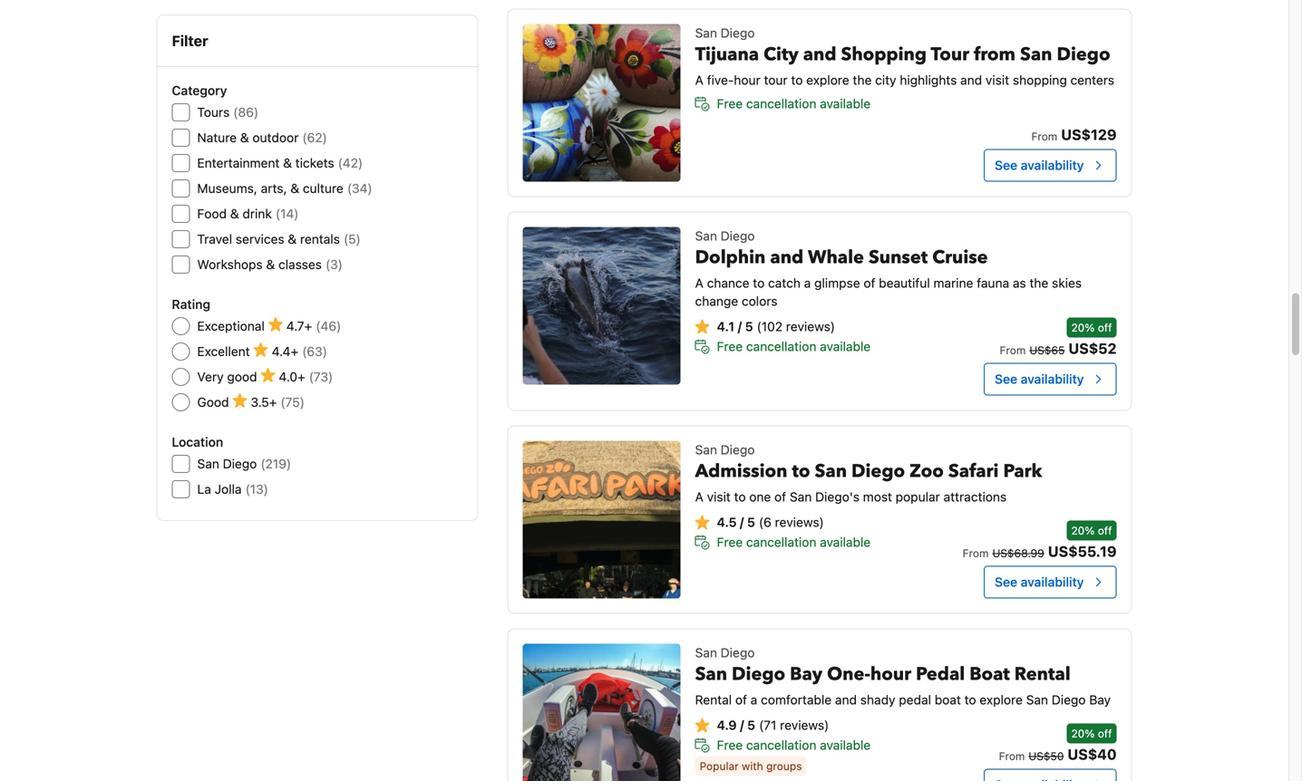 Task type: vqa. For each thing, say whether or not it's contained in the screenshot.


Task type: locate. For each thing, give the bounding box(es) containing it.
a inside san diego tijuana city and shopping tour from san diego a five-hour tour to explore the city highlights and visit shopping centers
[[695, 73, 704, 88]]

1 horizontal spatial a
[[804, 276, 811, 291]]

1 20% from the top
[[1072, 322, 1095, 334]]

2 cancellation from the top
[[746, 339, 817, 354]]

2 see from the top
[[995, 372, 1018, 387]]

free cancellation available up the groups
[[717, 738, 871, 753]]

available for bay
[[820, 738, 871, 753]]

1 horizontal spatial hour
[[871, 663, 912, 688]]

2 vertical spatial 5
[[748, 719, 756, 733]]

reviews) down comfortable
[[780, 719, 829, 733]]

1 vertical spatial of
[[775, 490, 787, 505]]

us$40
[[1068, 747, 1117, 764]]

bay
[[790, 663, 823, 688], [1090, 693, 1111, 708]]

available down shady
[[820, 738, 871, 753]]

0 horizontal spatial of
[[736, 693, 747, 708]]

2 vertical spatial availability
[[1021, 575, 1084, 590]]

20% off for dolphin and whale sunset cruise
[[1072, 322, 1113, 334]]

beautiful
[[879, 276, 930, 291]]

from us$65 us$52
[[1000, 340, 1117, 358]]

0 vertical spatial hour
[[734, 73, 761, 88]]

5 left (71
[[748, 719, 756, 733]]

very
[[197, 370, 224, 385]]

(86)
[[233, 105, 259, 120]]

cancellation down 4.5 / 5 (6 reviews)
[[746, 535, 817, 550]]

1 vertical spatial a
[[751, 693, 758, 708]]

2 vertical spatial see
[[995, 575, 1018, 590]]

available down diego's
[[820, 535, 871, 550]]

2 horizontal spatial of
[[864, 276, 876, 291]]

jolla
[[215, 482, 242, 497]]

1 horizontal spatial of
[[775, 490, 787, 505]]

tours
[[197, 105, 230, 120]]

centers
[[1071, 73, 1115, 88]]

5 for admission
[[747, 515, 755, 530]]

san
[[695, 26, 717, 40], [1020, 42, 1053, 67], [695, 229, 717, 244], [695, 443, 717, 458], [197, 457, 219, 472], [815, 460, 847, 484], [790, 490, 812, 505], [695, 646, 717, 661], [695, 663, 728, 688], [1027, 693, 1049, 708]]

see for cruise
[[995, 372, 1018, 387]]

/ for san
[[740, 719, 744, 733]]

san diego tijuana city and shopping tour from san diego a five-hour tour to explore the city highlights and visit shopping centers
[[695, 26, 1115, 88]]

free down 4.5
[[717, 535, 743, 550]]

0 vertical spatial the
[[853, 73, 872, 88]]

availability down from us$68.99 us$55.19
[[1021, 575, 1084, 590]]

from left us$129
[[1032, 130, 1058, 143]]

cancellation up the groups
[[746, 738, 817, 753]]

20% up us$55.19
[[1072, 525, 1095, 538]]

availability
[[1021, 158, 1084, 173], [1021, 372, 1084, 387], [1021, 575, 1084, 590]]

0 horizontal spatial hour
[[734, 73, 761, 88]]

1 vertical spatial /
[[740, 515, 744, 530]]

off up us$52
[[1098, 322, 1113, 334]]

san diego dolphin and whale sunset cruise a chance to catch a glimpse of beautiful marine fauna as the skies change colors
[[695, 229, 1082, 309]]

2 available from the top
[[820, 339, 871, 354]]

& for tickets
[[283, 156, 292, 171]]

cancellation for and
[[746, 339, 817, 354]]

a
[[804, 276, 811, 291], [751, 693, 758, 708]]

to right boat
[[965, 693, 977, 708]]

bay up comfortable
[[790, 663, 823, 688]]

to right tour
[[791, 73, 803, 88]]

visit
[[986, 73, 1010, 88], [707, 490, 731, 505]]

free cancellation available down 4.1 / 5 (102 reviews)
[[717, 339, 871, 354]]

3 cancellation from the top
[[746, 535, 817, 550]]

highlights
[[900, 73, 957, 88]]

0 vertical spatial off
[[1098, 322, 1113, 334]]

availability down the "from us$129"
[[1021, 158, 1084, 173]]

of right one
[[775, 490, 787, 505]]

/ for dolphin
[[738, 319, 742, 334]]

safari
[[949, 460, 999, 484]]

visit inside 'san diego admission to san diego zoo safari park a visit to one of san diego's most popular attractions'
[[707, 490, 731, 505]]

/ right 4.5
[[740, 515, 744, 530]]

dolphin and whale sunset cruise image
[[523, 227, 681, 385]]

from us$129
[[1032, 126, 1117, 143]]

1 vertical spatial hour
[[871, 663, 912, 688]]

2 free cancellation available from the top
[[717, 339, 871, 354]]

from left us$68.99
[[963, 548, 989, 560]]

drink
[[243, 206, 272, 221]]

5 left (6
[[747, 515, 755, 530]]

1 horizontal spatial visit
[[986, 73, 1010, 88]]

2 20% off from the top
[[1072, 525, 1113, 538]]

explore down boat
[[980, 693, 1023, 708]]

(5)
[[344, 232, 361, 247]]

1 off from the top
[[1098, 322, 1113, 334]]

(75)
[[281, 395, 305, 410]]

off up us$40
[[1098, 728, 1113, 741]]

0 vertical spatial 20% off
[[1072, 322, 1113, 334]]

1 vertical spatial see availability
[[995, 372, 1084, 387]]

3 see availability from the top
[[995, 575, 1084, 590]]

20% up us$52
[[1072, 322, 1095, 334]]

2 availability from the top
[[1021, 372, 1084, 387]]

availability for dolphin and whale sunset cruise
[[1021, 372, 1084, 387]]

availability for admission to san diego zoo safari park
[[1021, 575, 1084, 590]]

reviews) right (102
[[786, 319, 835, 334]]

3 20% off from the top
[[1072, 728, 1113, 741]]

with
[[742, 761, 764, 773]]

free cancellation available for and
[[717, 339, 871, 354]]

1 vertical spatial availability
[[1021, 372, 1084, 387]]

from left us$50
[[999, 751, 1025, 763]]

4.7+ (46)
[[286, 319, 341, 334]]

change
[[695, 294, 739, 309]]

admission to san diego zoo safari park image
[[523, 441, 681, 599]]

the right as
[[1030, 276, 1049, 291]]

available for san
[[820, 535, 871, 550]]

2 see availability from the top
[[995, 372, 1084, 387]]

a
[[695, 73, 704, 88], [695, 276, 704, 291], [695, 490, 704, 505]]

20% off up us$52
[[1072, 322, 1113, 334]]

a down admission
[[695, 490, 704, 505]]

of
[[864, 276, 876, 291], [775, 490, 787, 505], [736, 693, 747, 708]]

availability for tijuana city and shopping tour from san diego
[[1021, 158, 1084, 173]]

available down the shopping
[[820, 96, 871, 111]]

/
[[738, 319, 742, 334], [740, 515, 744, 530], [740, 719, 744, 733]]

4.7+
[[286, 319, 312, 334]]

2 vertical spatial a
[[695, 490, 704, 505]]

1 20% off from the top
[[1072, 322, 1113, 334]]

5 left (102
[[745, 319, 753, 334]]

1 free cancellation available from the top
[[717, 96, 871, 111]]

rental up the 4.9
[[695, 693, 732, 708]]

0 horizontal spatial the
[[853, 73, 872, 88]]

& right arts, at the left of page
[[291, 181, 299, 196]]

a inside san diego dolphin and whale sunset cruise a chance to catch a glimpse of beautiful marine fauna as the skies change colors
[[804, 276, 811, 291]]

us$129
[[1062, 126, 1117, 143]]

from inside from us$68.99 us$55.19
[[963, 548, 989, 560]]

1 free from the top
[[717, 96, 743, 111]]

see availability down from us$68.99 us$55.19
[[995, 575, 1084, 590]]

0 vertical spatial explore
[[807, 73, 850, 88]]

2 20% from the top
[[1072, 525, 1095, 538]]

fauna
[[977, 276, 1010, 291]]

visit up 4.5
[[707, 490, 731, 505]]

4 cancellation from the top
[[746, 738, 817, 753]]

from
[[1032, 130, 1058, 143], [1000, 344, 1026, 357], [963, 548, 989, 560], [999, 751, 1025, 763]]

& down the travel services & rentals (5) at the top left of page
[[266, 257, 275, 272]]

0 vertical spatial see
[[995, 158, 1018, 173]]

1 see from the top
[[995, 158, 1018, 173]]

from for cruise
[[1000, 344, 1026, 357]]

to up colors
[[753, 276, 765, 291]]

3 free from the top
[[717, 535, 743, 550]]

0 vertical spatial a
[[695, 73, 704, 88]]

1 horizontal spatial the
[[1030, 276, 1049, 291]]

0 horizontal spatial visit
[[707, 490, 731, 505]]

/ right the 4.9
[[740, 719, 744, 733]]

3 availability from the top
[[1021, 575, 1084, 590]]

/ for admission
[[740, 515, 744, 530]]

3 20% from the top
[[1072, 728, 1095, 741]]

1 a from the top
[[695, 73, 704, 88]]

from inside from us$50 us$40
[[999, 751, 1025, 763]]

see for tour
[[995, 158, 1018, 173]]

0 vertical spatial bay
[[790, 663, 823, 688]]

of inside 'san diego admission to san diego zoo safari park a visit to one of san diego's most popular attractions'
[[775, 490, 787, 505]]

hour left tour
[[734, 73, 761, 88]]

3 free cancellation available from the top
[[717, 535, 871, 550]]

0 vertical spatial reviews)
[[786, 319, 835, 334]]

hour inside san diego san diego bay one-hour pedal boat rental rental of a comfortable and shady pedal boat to explore san diego bay
[[871, 663, 912, 688]]

from left us$65
[[1000, 344, 1026, 357]]

& up museums, arts, & culture (34)
[[283, 156, 292, 171]]

from for hour
[[999, 751, 1025, 763]]

of up the 4.9
[[736, 693, 747, 708]]

visit inside san diego tijuana city and shopping tour from san diego a five-hour tour to explore the city highlights and visit shopping centers
[[986, 73, 1010, 88]]

comfortable
[[761, 693, 832, 708]]

whale
[[808, 245, 864, 270]]

2 vertical spatial of
[[736, 693, 747, 708]]

see availability down the "from us$129"
[[995, 158, 1084, 173]]

cancellation down 4.1 / 5 (102 reviews)
[[746, 339, 817, 354]]

0 vertical spatial see availability
[[995, 158, 1084, 173]]

2 vertical spatial see availability
[[995, 575, 1084, 590]]

diego up comfortable
[[732, 663, 786, 688]]

2 vertical spatial 20% off
[[1072, 728, 1113, 741]]

0 vertical spatial rental
[[1015, 663, 1071, 688]]

culture
[[303, 181, 344, 196]]

off for admission to san diego zoo safari park
[[1098, 525, 1113, 538]]

from inside from us$65 us$52
[[1000, 344, 1026, 357]]

availability down us$65
[[1021, 372, 1084, 387]]

reviews) right (6
[[775, 515, 824, 530]]

hour up shady
[[871, 663, 912, 688]]

20% for admission to san diego zoo safari park
[[1072, 525, 1095, 538]]

chance
[[707, 276, 750, 291]]

& for outdoor
[[240, 130, 249, 145]]

off up us$55.19
[[1098, 525, 1113, 538]]

3 available from the top
[[820, 535, 871, 550]]

1 vertical spatial 20% off
[[1072, 525, 1113, 538]]

0 horizontal spatial explore
[[807, 73, 850, 88]]

see availability for tijuana city and shopping tour from san diego
[[995, 158, 1084, 173]]

from inside the "from us$129"
[[1032, 130, 1058, 143]]

san diego san diego bay one-hour pedal boat rental rental of a comfortable and shady pedal boat to explore san diego bay
[[695, 646, 1111, 708]]

and down the one-
[[835, 693, 857, 708]]

san diego (219)
[[197, 457, 291, 472]]

and up catch
[[770, 245, 804, 270]]

(13)
[[245, 482, 268, 497]]

explore right tour
[[807, 73, 850, 88]]

a inside san diego dolphin and whale sunset cruise a chance to catch a glimpse of beautiful marine fauna as the skies change colors
[[695, 276, 704, 291]]

(63)
[[302, 344, 327, 359]]

a left five-
[[695, 73, 704, 88]]

2 vertical spatial off
[[1098, 728, 1113, 741]]

1 vertical spatial see
[[995, 372, 1018, 387]]

1 vertical spatial the
[[1030, 276, 1049, 291]]

0 vertical spatial a
[[804, 276, 811, 291]]

off
[[1098, 322, 1113, 334], [1098, 525, 1113, 538], [1098, 728, 1113, 741]]

0 horizontal spatial a
[[751, 693, 758, 708]]

of inside san diego san diego bay one-hour pedal boat rental rental of a comfortable and shady pedal boat to explore san diego bay
[[736, 693, 747, 708]]

a up change
[[695, 276, 704, 291]]

and
[[803, 42, 837, 67], [961, 73, 983, 88], [770, 245, 804, 270], [835, 693, 857, 708]]

see for zoo
[[995, 575, 1018, 590]]

&
[[240, 130, 249, 145], [283, 156, 292, 171], [291, 181, 299, 196], [230, 206, 239, 221], [288, 232, 297, 247], [266, 257, 275, 272]]

2 off from the top
[[1098, 525, 1113, 538]]

(219)
[[261, 457, 291, 472]]

1 vertical spatial off
[[1098, 525, 1113, 538]]

0 horizontal spatial bay
[[790, 663, 823, 688]]

la jolla (13)
[[197, 482, 268, 497]]

cancellation for diego
[[746, 738, 817, 753]]

2 vertical spatial /
[[740, 719, 744, 733]]

from us$50 us$40
[[999, 747, 1117, 764]]

20% off up us$40
[[1072, 728, 1113, 741]]

the left city
[[853, 73, 872, 88]]

(34)
[[347, 181, 373, 196]]

a right catch
[[804, 276, 811, 291]]

0 vertical spatial 20%
[[1072, 322, 1095, 334]]

2 a from the top
[[695, 276, 704, 291]]

free cancellation available down tour
[[717, 96, 871, 111]]

available down glimpse
[[820, 339, 871, 354]]

2 vertical spatial reviews)
[[780, 719, 829, 733]]

0 vertical spatial of
[[864, 276, 876, 291]]

shady
[[861, 693, 896, 708]]

1 vertical spatial visit
[[707, 490, 731, 505]]

/ right "4.1"
[[738, 319, 742, 334]]

4 available from the top
[[820, 738, 871, 753]]

free down five-
[[717, 96, 743, 111]]

4.1
[[717, 319, 735, 334]]

0 vertical spatial availability
[[1021, 158, 1084, 173]]

of right glimpse
[[864, 276, 876, 291]]

diego up la jolla (13)
[[223, 457, 257, 472]]

1 see availability from the top
[[995, 158, 1084, 173]]

diego
[[721, 26, 755, 40], [1057, 42, 1111, 67], [721, 229, 755, 244], [721, 443, 755, 458], [223, 457, 257, 472], [852, 460, 905, 484], [721, 646, 755, 661], [732, 663, 786, 688], [1052, 693, 1086, 708]]

reviews) for whale
[[786, 319, 835, 334]]

a up 4.9 / 5 (71 reviews)
[[751, 693, 758, 708]]

1 vertical spatial rental
[[695, 693, 732, 708]]

from us$68.99 us$55.19
[[963, 543, 1117, 561]]

boat
[[970, 663, 1010, 688]]

4 free from the top
[[717, 738, 743, 753]]

0 vertical spatial visit
[[986, 73, 1010, 88]]

park
[[1004, 460, 1043, 484]]

dolphin
[[695, 245, 766, 270]]

& left 'drink'
[[230, 206, 239, 221]]

see availability down us$65
[[995, 372, 1084, 387]]

20% off up us$55.19
[[1072, 525, 1113, 538]]

(14)
[[276, 206, 299, 221]]

3 a from the top
[[695, 490, 704, 505]]

1 vertical spatial reviews)
[[775, 515, 824, 530]]

1 vertical spatial 20%
[[1072, 525, 1095, 538]]

diego's
[[816, 490, 860, 505]]

city
[[764, 42, 799, 67]]

3 see from the top
[[995, 575, 1018, 590]]

1 vertical spatial 5
[[747, 515, 755, 530]]

the inside san diego dolphin and whale sunset cruise a chance to catch a glimpse of beautiful marine fauna as the skies change colors
[[1030, 276, 1049, 291]]

0 vertical spatial /
[[738, 319, 742, 334]]

sunset
[[869, 245, 928, 270]]

see availability for admission to san diego zoo safari park
[[995, 575, 1084, 590]]

& for classes
[[266, 257, 275, 272]]

pedal
[[899, 693, 932, 708]]

3 off from the top
[[1098, 728, 1113, 741]]

5 for san
[[748, 719, 756, 733]]

of for whale
[[864, 276, 876, 291]]

free
[[717, 96, 743, 111], [717, 339, 743, 354], [717, 535, 743, 550], [717, 738, 743, 753]]

1 vertical spatial explore
[[980, 693, 1023, 708]]

2 vertical spatial 20%
[[1072, 728, 1095, 741]]

explore inside san diego san diego bay one-hour pedal boat rental rental of a comfortable and shady pedal boat to explore san diego bay
[[980, 693, 1023, 708]]

visit down from
[[986, 73, 1010, 88]]

free down "4.1"
[[717, 339, 743, 354]]

rental right boat
[[1015, 663, 1071, 688]]

diego up admission
[[721, 443, 755, 458]]

1 horizontal spatial bay
[[1090, 693, 1111, 708]]

catch
[[768, 276, 801, 291]]

to inside san diego tijuana city and shopping tour from san diego a five-hour tour to explore the city highlights and visit shopping centers
[[791, 73, 803, 88]]

20% off for san diego bay one-hour pedal boat rental
[[1072, 728, 1113, 741]]

2 free from the top
[[717, 339, 743, 354]]

bay up us$40
[[1090, 693, 1111, 708]]

4 free cancellation available from the top
[[717, 738, 871, 753]]

of inside san diego dolphin and whale sunset cruise a chance to catch a glimpse of beautiful marine fauna as the skies change colors
[[864, 276, 876, 291]]

cancellation down tour
[[746, 96, 817, 111]]

4.0+
[[279, 370, 305, 385]]

location
[[172, 435, 223, 450]]

san inside san diego dolphin and whale sunset cruise a chance to catch a glimpse of beautiful marine fauna as the skies change colors
[[695, 229, 717, 244]]

0 vertical spatial 5
[[745, 319, 753, 334]]

of for san
[[775, 490, 787, 505]]

diego inside san diego dolphin and whale sunset cruise a chance to catch a glimpse of beautiful marine fauna as the skies change colors
[[721, 229, 755, 244]]

nature & outdoor (62)
[[197, 130, 327, 145]]

diego up dolphin
[[721, 229, 755, 244]]

& down (86) at the left
[[240, 130, 249, 145]]

1 horizontal spatial explore
[[980, 693, 1023, 708]]

free down the 4.9
[[717, 738, 743, 753]]

20% up us$40
[[1072, 728, 1095, 741]]

nature
[[197, 130, 237, 145]]

see
[[995, 158, 1018, 173], [995, 372, 1018, 387], [995, 575, 1018, 590]]

1 vertical spatial a
[[695, 276, 704, 291]]

& down (14) at the left
[[288, 232, 297, 247]]

free cancellation available down 4.5 / 5 (6 reviews)
[[717, 535, 871, 550]]

1 availability from the top
[[1021, 158, 1084, 173]]



Task type: describe. For each thing, give the bounding box(es) containing it.
zoo
[[910, 460, 944, 484]]

tours (86)
[[197, 105, 259, 120]]

glimpse
[[815, 276, 860, 291]]

la
[[197, 482, 211, 497]]

excellent
[[197, 344, 250, 359]]

4.5 / 5 (6 reviews)
[[717, 515, 824, 530]]

popular
[[896, 490, 940, 505]]

travel services & rentals (5)
[[197, 232, 361, 247]]

groups
[[767, 761, 802, 773]]

diego up the 4.9
[[721, 646, 755, 661]]

tour
[[764, 73, 788, 88]]

to left one
[[734, 490, 746, 505]]

off for dolphin and whale sunset cruise
[[1098, 322, 1113, 334]]

off for san diego bay one-hour pedal boat rental
[[1098, 728, 1113, 741]]

museums, arts, & culture (34)
[[197, 181, 373, 196]]

marine
[[934, 276, 974, 291]]

cancellation for to
[[746, 535, 817, 550]]

to inside san diego san diego bay one-hour pedal boat rental rental of a comfortable and shady pedal boat to explore san diego bay
[[965, 693, 977, 708]]

skies
[[1052, 276, 1082, 291]]

popular with groups
[[700, 761, 802, 773]]

tour
[[931, 42, 970, 67]]

1 vertical spatial bay
[[1090, 693, 1111, 708]]

20% for san diego bay one-hour pedal boat rental
[[1072, 728, 1095, 741]]

free for dolphin
[[717, 339, 743, 354]]

reviews) for bay
[[780, 719, 829, 733]]

diego up from us$50 us$40
[[1052, 693, 1086, 708]]

category
[[172, 83, 227, 98]]

(46)
[[316, 319, 341, 334]]

san diego admission to san diego zoo safari park a visit to one of san diego's most popular attractions
[[695, 443, 1043, 505]]

exceptional
[[197, 319, 265, 334]]

shopping
[[841, 42, 927, 67]]

4.9 / 5 (71 reviews)
[[717, 719, 829, 733]]

free for san
[[717, 738, 743, 753]]

san diego bay one-hour pedal boat rental image
[[523, 645, 681, 782]]

us$65
[[1030, 344, 1065, 357]]

4.0+ (73)
[[279, 370, 333, 385]]

4.4+ (63)
[[272, 344, 327, 359]]

tickets
[[295, 156, 334, 171]]

us$68.99
[[993, 548, 1045, 560]]

us$50
[[1029, 751, 1064, 763]]

(3)
[[326, 257, 343, 272]]

3.5+
[[251, 395, 277, 410]]

and inside san diego dolphin and whale sunset cruise a chance to catch a glimpse of beautiful marine fauna as the skies change colors
[[770, 245, 804, 270]]

(73)
[[309, 370, 333, 385]]

boat
[[935, 693, 961, 708]]

travel
[[197, 232, 232, 247]]

diego up centers
[[1057, 42, 1111, 67]]

& for drink
[[230, 206, 239, 221]]

reviews) for san
[[775, 515, 824, 530]]

and down tour on the top
[[961, 73, 983, 88]]

to inside san diego dolphin and whale sunset cruise a chance to catch a glimpse of beautiful marine fauna as the skies change colors
[[753, 276, 765, 291]]

attractions
[[944, 490, 1007, 505]]

the inside san diego tijuana city and shopping tour from san diego a five-hour tour to explore the city highlights and visit shopping centers
[[853, 73, 872, 88]]

city
[[875, 73, 897, 88]]

rentals
[[300, 232, 340, 247]]

one
[[750, 490, 771, 505]]

1 cancellation from the top
[[746, 96, 817, 111]]

good
[[227, 370, 257, 385]]

available for whale
[[820, 339, 871, 354]]

free for admission
[[717, 535, 743, 550]]

workshops
[[197, 257, 263, 272]]

very good
[[197, 370, 257, 385]]

and inside san diego san diego bay one-hour pedal boat rental rental of a comfortable and shady pedal boat to explore san diego bay
[[835, 693, 857, 708]]

diego up tijuana
[[721, 26, 755, 40]]

20% for dolphin and whale sunset cruise
[[1072, 322, 1095, 334]]

1 available from the top
[[820, 96, 871, 111]]

free cancellation available for diego
[[717, 738, 871, 753]]

4.5
[[717, 515, 737, 530]]

0 horizontal spatial rental
[[695, 693, 732, 708]]

free cancellation available for to
[[717, 535, 871, 550]]

outdoor
[[253, 130, 299, 145]]

(102
[[757, 319, 783, 334]]

pedal
[[916, 663, 965, 688]]

3.5+ (75)
[[251, 395, 305, 410]]

food
[[197, 206, 227, 221]]

services
[[236, 232, 284, 247]]

most
[[863, 490, 893, 505]]

5 for dolphin
[[745, 319, 753, 334]]

(42)
[[338, 156, 363, 171]]

admission
[[695, 460, 788, 484]]

a inside san diego san diego bay one-hour pedal boat rental rental of a comfortable and shady pedal boat to explore san diego bay
[[751, 693, 758, 708]]

1 horizontal spatial rental
[[1015, 663, 1071, 688]]

popular
[[700, 761, 739, 773]]

from for zoo
[[963, 548, 989, 560]]

hour inside san diego tijuana city and shopping tour from san diego a five-hour tour to explore the city highlights and visit shopping centers
[[734, 73, 761, 88]]

see availability for dolphin and whale sunset cruise
[[995, 372, 1084, 387]]

us$52
[[1069, 340, 1117, 358]]

a inside 'san diego admission to san diego zoo safari park a visit to one of san diego's most popular attractions'
[[695, 490, 704, 505]]

20% off for admission to san diego zoo safari park
[[1072, 525, 1113, 538]]

to up 4.5 / 5 (6 reviews)
[[792, 460, 811, 484]]

entertainment & tickets (42)
[[197, 156, 363, 171]]

rating
[[172, 297, 210, 312]]

(6
[[759, 515, 772, 530]]

us$55.19
[[1048, 543, 1117, 561]]

one-
[[827, 663, 871, 688]]

diego up most on the bottom right of page
[[852, 460, 905, 484]]

from
[[974, 42, 1016, 67]]

five-
[[707, 73, 734, 88]]

4.4+
[[272, 344, 299, 359]]

filter
[[172, 32, 208, 49]]

classes
[[279, 257, 322, 272]]

as
[[1013, 276, 1027, 291]]

workshops & classes (3)
[[197, 257, 343, 272]]

tijuana city and shopping tour from san diego image
[[523, 24, 681, 182]]

and right city
[[803, 42, 837, 67]]

explore inside san diego tijuana city and shopping tour from san diego a five-hour tour to explore the city highlights and visit shopping centers
[[807, 73, 850, 88]]

colors
[[742, 294, 778, 309]]



